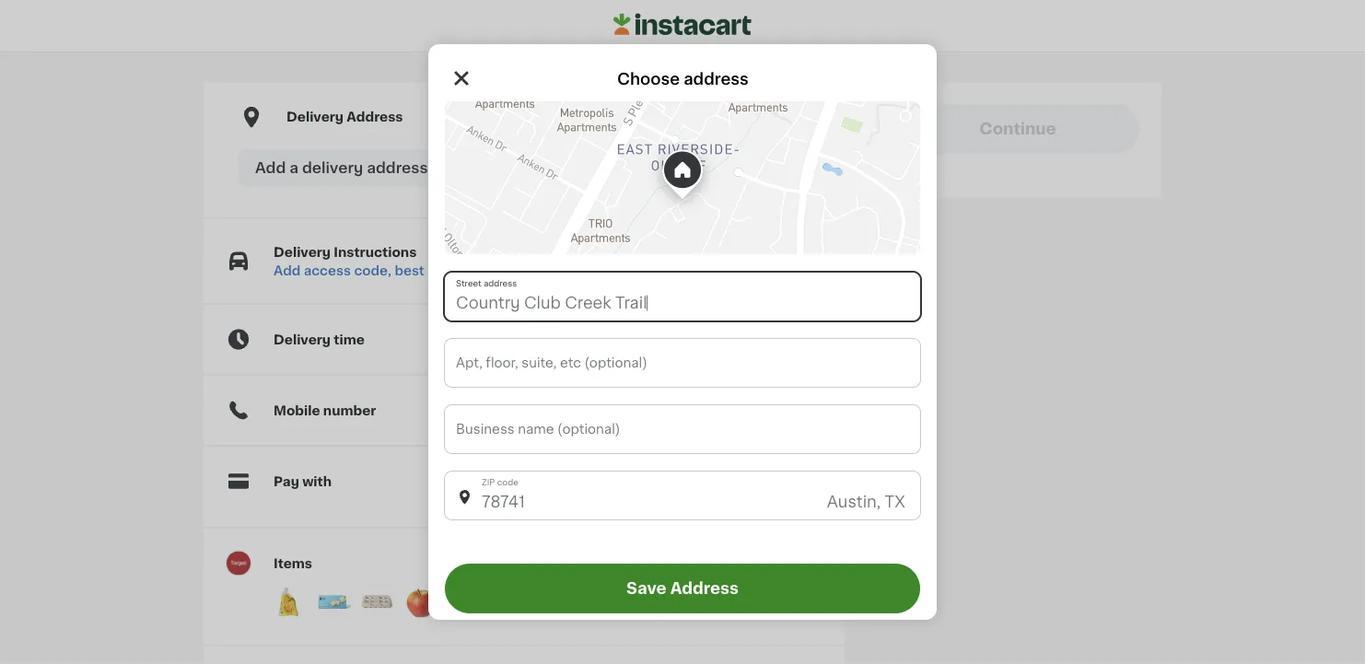 Task type: vqa. For each thing, say whether or not it's contained in the screenshot.
1st   text box from the bottom
yes



Task type: describe. For each thing, give the bounding box(es) containing it.
number
[[323, 404, 376, 417]]

mobile
[[274, 404, 320, 417]]

items
[[274, 557, 312, 570]]

pay
[[274, 475, 299, 488]]

etc.
[[494, 264, 520, 277]]

choose
[[617, 71, 680, 87]]

delivery for delivery address
[[287, 111, 344, 123]]

with
[[302, 475, 332, 488]]

2   text field from the top
[[445, 339, 920, 387]]

good & gather grade a cage-free large eggs image
[[358, 584, 395, 621]]

austin, tx
[[827, 494, 906, 510]]

tx
[[885, 494, 906, 510]]

add a delivery address button
[[239, 150, 810, 187]]

address for save address
[[670, 581, 739, 597]]

add a delivery address
[[255, 161, 428, 176]]

a
[[290, 161, 299, 176]]

3   text field from the top
[[445, 405, 920, 453]]

instructions
[[334, 246, 417, 259]]

1   text field from the top
[[445, 273, 920, 321]]

form element
[[445, 321, 920, 614]]

home image
[[614, 11, 752, 38]]

delivery
[[302, 161, 363, 176]]

save address button
[[445, 564, 920, 614]]

choose address
[[617, 71, 749, 87]]

add inside button
[[255, 161, 286, 176]]

delivery for delivery instructions add access code, best entrance, etc.
[[274, 246, 331, 259]]

choose address dialog
[[428, 44, 937, 620]]

good & gather unsalted butter image
[[447, 584, 484, 621]]

access
[[304, 264, 351, 277]]



Task type: locate. For each thing, give the bounding box(es) containing it.
1 vertical spatial address
[[670, 581, 739, 597]]

delivery up delivery
[[287, 111, 344, 123]]

map region
[[445, 101, 920, 254]]

0 vertical spatial add
[[255, 161, 286, 176]]

delivery instructions add access code, best entrance, etc.
[[274, 246, 520, 277]]

2 vertical spatial   text field
[[445, 405, 920, 453]]

0 horizontal spatial address
[[347, 111, 403, 123]]

code,
[[354, 264, 392, 277]]

1 vertical spatial add
[[274, 264, 301, 277]]

add inside the delivery instructions add access code, best entrance, etc.
[[274, 264, 301, 277]]

address right delivery
[[367, 161, 428, 176]]

1 vertical spatial address
[[367, 161, 428, 176]]

0 vertical spatial address
[[347, 111, 403, 123]]

1 vertical spatial   text field
[[445, 339, 920, 387]]

delivery up access
[[274, 246, 331, 259]]

address
[[684, 71, 749, 87], [367, 161, 428, 176]]

delivery inside the delivery instructions add access code, best entrance, etc.
[[274, 246, 331, 259]]

good & gather lemons image
[[270, 584, 307, 621]]

  text field
[[445, 273, 920, 321], [445, 339, 920, 387], [445, 405, 920, 453]]

pay with
[[274, 475, 332, 488]]

add left a at the left top of page
[[255, 161, 286, 176]]

entrance,
[[428, 264, 491, 277]]

address
[[347, 111, 403, 123], [670, 581, 739, 597]]

delivery time
[[274, 333, 365, 346]]

mobile number
[[274, 404, 376, 417]]

add
[[255, 161, 286, 176], [274, 264, 301, 277]]

2 vertical spatial delivery
[[274, 333, 331, 346]]

add left access
[[274, 264, 301, 277]]

good & gather salted butter image
[[314, 584, 351, 621]]

0 vertical spatial delivery
[[287, 111, 344, 123]]

best
[[395, 264, 425, 277]]

austin,
[[827, 494, 881, 510]]

address down home image
[[684, 71, 749, 87]]

delivery left time at bottom left
[[274, 333, 331, 346]]

1 horizontal spatial address
[[684, 71, 749, 87]]

save address
[[627, 581, 739, 597]]

1 horizontal spatial address
[[670, 581, 739, 597]]

delivery for delivery time
[[274, 333, 331, 346]]

honeycrisp apple bag image
[[403, 584, 439, 621]]

0 vertical spatial   text field
[[445, 273, 920, 321]]

address inside button
[[367, 161, 428, 176]]

time
[[334, 333, 365, 346]]

0 vertical spatial address
[[684, 71, 749, 87]]

1 vertical spatial delivery
[[274, 246, 331, 259]]

save
[[627, 581, 667, 597]]

address inside dialog
[[684, 71, 749, 87]]

address right save
[[670, 581, 739, 597]]

delivery
[[287, 111, 344, 123], [274, 246, 331, 259], [274, 333, 331, 346]]

address for delivery address
[[347, 111, 403, 123]]

address inside 'button'
[[670, 581, 739, 597]]

  text field
[[445, 472, 920, 520]]

address up add a delivery address
[[347, 111, 403, 123]]

delivery address
[[287, 111, 403, 123]]

0 horizontal spatial address
[[367, 161, 428, 176]]



